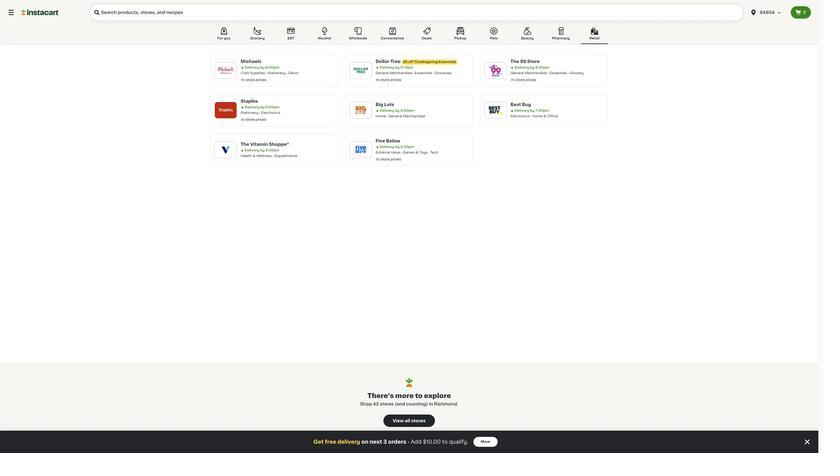 Task type: locate. For each thing, give the bounding box(es) containing it.
to inside there's more to explore shop 43 stores (and counting) in richmond.
[[415, 393, 423, 399]]

stores down there's
[[380, 402, 394, 407]]

shop categories tab list
[[211, 26, 608, 44]]

in-store prices for staples
[[241, 118, 266, 121]]

tree
[[391, 59, 401, 64]]

1 horizontal spatial the
[[511, 59, 519, 64]]

& left toys at the top of the page
[[416, 151, 419, 154]]

1 vertical spatial grocery
[[570, 71, 584, 75]]

store down 99
[[516, 78, 525, 82]]

1 vertical spatial the
[[241, 142, 249, 147]]

games
[[403, 151, 415, 154]]

0 horizontal spatial essentials
[[415, 71, 432, 75]]

delivery by 6:00pm up supplies
[[245, 66, 280, 69]]

the 99 store
[[511, 59, 540, 64]]

0 horizontal spatial the
[[241, 142, 249, 147]]

delivery for staples
[[245, 106, 259, 109]]

by up the electronics home & office in the top right of the page
[[530, 109, 535, 112]]

essentials
[[439, 60, 457, 64], [415, 71, 432, 75], [550, 71, 567, 75]]

0 horizontal spatial &
[[253, 154, 256, 158]]

0 vertical spatial stores
[[380, 402, 394, 407]]

2 94804 button from the left
[[750, 4, 787, 21]]

in- down stationery electronics
[[241, 118, 246, 121]]

office
[[548, 115, 558, 118]]

6:00pm for staples
[[266, 106, 280, 109]]

$10.00
[[423, 440, 441, 445]]

in-store prices for the 99 store
[[511, 78, 536, 82]]

in
[[429, 402, 433, 407]]

in-store prices down stationery electronics
[[241, 118, 266, 121]]

2 horizontal spatial essentials
[[550, 71, 567, 75]]

delivery down 99
[[515, 66, 530, 69]]

prices
[[256, 78, 266, 82], [391, 78, 401, 82], [526, 78, 536, 82], [256, 118, 266, 121], [391, 158, 401, 161]]

delivery by 6:00pm
[[245, 66, 280, 69], [515, 66, 550, 69], [245, 106, 280, 109], [380, 109, 415, 112], [245, 149, 280, 152]]

in-store prices for michaels
[[241, 78, 266, 82]]

by for the vitamin shoppe®
[[260, 149, 265, 152]]

prices for staples
[[256, 118, 266, 121]]

delivery down staples
[[245, 106, 259, 109]]

by
[[260, 66, 265, 69], [395, 66, 400, 69], [530, 66, 535, 69], [260, 106, 265, 109], [395, 109, 400, 112], [530, 109, 535, 112], [395, 145, 400, 149], [260, 149, 265, 152]]

for
[[217, 37, 223, 40]]

convenience
[[381, 37, 404, 40]]

1 vertical spatial to
[[442, 440, 448, 445]]

delivery
[[245, 66, 259, 69], [380, 66, 394, 69], [515, 66, 530, 69], [245, 106, 259, 109], [380, 109, 394, 112], [515, 109, 530, 112], [380, 145, 394, 149], [245, 149, 259, 152]]

michaels
[[241, 59, 262, 64]]

0 vertical spatial the
[[511, 59, 519, 64]]

delivery for the 99 store
[[515, 66, 530, 69]]

1 horizontal spatial grocery
[[570, 71, 584, 75]]

to up the counting)
[[415, 393, 423, 399]]

below
[[386, 139, 400, 143]]

big lots logo image
[[353, 102, 369, 118]]

prices for five below
[[391, 158, 401, 161]]

1 horizontal spatial stores
[[411, 419, 426, 423]]

6:00pm up "health & wellness supplements"
[[266, 149, 280, 152]]

delivery up the health
[[245, 149, 259, 152]]

in-store prices down 99
[[511, 78, 536, 82]]

by up wellness on the left top of the page
[[260, 149, 265, 152]]

6:00pm up craft supplies stationery décor
[[266, 66, 280, 69]]

0 horizontal spatial stores
[[380, 402, 394, 407]]

prices down stationery electronics
[[256, 118, 266, 121]]

1 horizontal spatial &
[[416, 151, 419, 154]]

general down lots
[[389, 115, 402, 118]]

ebt button
[[278, 26, 304, 44]]

by down tree
[[395, 66, 400, 69]]

instacart image
[[21, 9, 58, 16]]

grocery
[[250, 37, 265, 40], [570, 71, 584, 75]]

wholesale
[[349, 37, 367, 40]]

delivery for best buy
[[515, 109, 530, 112]]

essentials for general merchandise essentials grocery
[[550, 71, 567, 75]]

in-store prices down the delivery by 6:15pm
[[376, 78, 401, 82]]

&
[[544, 115, 547, 118], [416, 151, 419, 154], [253, 154, 256, 158]]

store down extreme
[[381, 158, 390, 161]]

stationery left décor
[[268, 71, 286, 75]]

the up the health
[[241, 142, 249, 147]]

toys
[[420, 151, 428, 154]]

6:00pm up general merchandise essentials grocery
[[536, 66, 550, 69]]

by up "value"
[[395, 145, 400, 149]]

five
[[376, 139, 385, 143]]

vitamin
[[250, 142, 268, 147]]

store
[[246, 78, 255, 82], [381, 78, 390, 82], [516, 78, 525, 82], [246, 118, 255, 121], [381, 158, 390, 161]]

stationery down staples
[[241, 111, 259, 115]]

counting)
[[406, 402, 428, 407]]

all
[[405, 419, 410, 423]]

electronics
[[261, 111, 280, 115], [511, 115, 530, 118]]

delivery by 6:00pm down store
[[515, 66, 550, 69]]

the vitamin shoppe® logo image
[[218, 142, 234, 158]]

by up stationery electronics
[[260, 106, 265, 109]]

there's more to explore shop 43 stores (and counting) in richmond.
[[360, 393, 458, 407]]

five below
[[376, 139, 400, 143]]

0 vertical spatial to
[[415, 393, 423, 399]]

home down big
[[376, 115, 386, 118]]

shoppe®
[[269, 142, 289, 147]]

in- right the 99 store logo
[[511, 78, 516, 82]]

store down craft
[[246, 78, 255, 82]]

dollar tree $5 off thanksgiving essentials
[[376, 59, 457, 64]]

for you
[[217, 37, 231, 40]]

there's
[[368, 393, 394, 399]]

94804
[[760, 10, 775, 15]]

treatment tracker modal dialog
[[0, 431, 819, 454]]

home
[[376, 115, 386, 118], [533, 115, 543, 118]]

general for delivery by 6:00pm
[[511, 71, 524, 75]]

in-store prices for five below
[[376, 158, 401, 161]]

essentials for general merchandise essentials groceries
[[415, 71, 432, 75]]

delivery down michaels
[[245, 66, 259, 69]]

6:00pm up stationery electronics
[[266, 106, 280, 109]]

stationery electronics
[[241, 111, 280, 115]]

stationery
[[268, 71, 286, 75], [241, 111, 259, 115]]

delivery by 6:30pm
[[380, 145, 414, 149]]

dollar tree logo image
[[353, 62, 369, 79]]

to
[[415, 393, 423, 399], [442, 440, 448, 445]]

retail button
[[582, 26, 608, 44]]

1 vertical spatial stores
[[411, 419, 426, 423]]

prices for michaels
[[256, 78, 266, 82]]

the left 99
[[511, 59, 519, 64]]

0 horizontal spatial grocery
[[250, 37, 265, 40]]

1 horizontal spatial to
[[442, 440, 448, 445]]

in- for the 99 store
[[511, 78, 516, 82]]

explore
[[424, 393, 451, 399]]

prices down general merchandise essentials grocery
[[526, 78, 536, 82]]

6:00pm for the 99 store
[[536, 66, 550, 69]]

stores inside button
[[411, 419, 426, 423]]

0 horizontal spatial to
[[415, 393, 423, 399]]

the
[[511, 59, 519, 64], [241, 142, 249, 147]]

home general merchandise
[[376, 115, 425, 118]]

store for the 99 store
[[516, 78, 525, 82]]

in- down dollar at left
[[376, 78, 381, 82]]

general down dollar at left
[[376, 71, 389, 75]]

store down stationery electronics
[[246, 118, 255, 121]]

delivery by 6:00pm up stationery electronics
[[245, 106, 280, 109]]

in- down craft
[[241, 78, 246, 82]]

in-store prices down supplies
[[241, 78, 266, 82]]

1 horizontal spatial stationery
[[268, 71, 286, 75]]

2 button
[[791, 6, 811, 19]]

1 horizontal spatial home
[[533, 115, 543, 118]]

prices down "value"
[[391, 158, 401, 161]]

convenience button
[[378, 26, 407, 44]]

prices down supplies
[[256, 78, 266, 82]]

home down the '7:00pm'
[[533, 115, 543, 118]]

6:00pm up home general merchandise
[[401, 109, 415, 112]]

None search field
[[89, 4, 744, 21]]

in- down extreme
[[376, 158, 381, 161]]

pharmacy button
[[548, 26, 575, 44]]

general
[[376, 71, 389, 75], [511, 71, 524, 75], [389, 115, 402, 118]]

five below logo image
[[353, 142, 369, 158]]

delivery by 6:00pm up home general merchandise
[[380, 109, 415, 112]]

delivery down five below on the left of the page
[[380, 145, 394, 149]]

0 horizontal spatial stationery
[[241, 111, 259, 115]]

general down 99
[[511, 71, 524, 75]]

delivery by 6:00pm up wellness on the left top of the page
[[245, 149, 280, 152]]

in-store prices down extreme
[[376, 158, 401, 161]]

delivery down big lots
[[380, 109, 394, 112]]

0 horizontal spatial home
[[376, 115, 386, 118]]

delivery for the vitamin shoppe®
[[245, 149, 259, 152]]

& down the '7:00pm'
[[544, 115, 547, 118]]

for you button
[[211, 26, 237, 44]]

by up supplies
[[260, 66, 265, 69]]

view all stores button
[[384, 415, 435, 427]]

staples
[[241, 99, 258, 103]]

6:00pm for michaels
[[266, 66, 280, 69]]

by up home general merchandise
[[395, 109, 400, 112]]

delivery down best buy
[[515, 109, 530, 112]]

0 vertical spatial grocery
[[250, 37, 265, 40]]

to right $10.00
[[442, 440, 448, 445]]

1 vertical spatial stationery
[[241, 111, 259, 115]]

stores right all
[[411, 419, 426, 423]]

delivery by 6:15pm
[[380, 66, 413, 69]]

merchandise for 6:15pm
[[390, 71, 412, 75]]

in-
[[241, 78, 246, 82], [376, 78, 381, 82], [511, 78, 516, 82], [241, 118, 246, 121], [376, 158, 381, 161]]

delivery by 6:00pm for the 99 store
[[515, 66, 550, 69]]

wholesale button
[[345, 26, 372, 44]]

& right the health
[[253, 154, 256, 158]]

1 horizontal spatial electronics
[[511, 115, 530, 118]]

store for staples
[[246, 118, 255, 121]]

1 horizontal spatial essentials
[[439, 60, 457, 64]]

stores
[[380, 402, 394, 407], [411, 419, 426, 423]]

by down store
[[530, 66, 535, 69]]

general for delivery by 6:15pm
[[376, 71, 389, 75]]

supplies
[[250, 71, 265, 75]]



Task type: vqa. For each thing, say whether or not it's contained in the screenshot.
8 in the Tru Fru Pineapple in White Chocolate & Coconut 8 oz
no



Task type: describe. For each thing, give the bounding box(es) containing it.
delivery for big lots
[[380, 109, 394, 112]]

view all stores
[[393, 419, 426, 423]]

wellness
[[257, 154, 272, 158]]

(and
[[395, 402, 405, 407]]

prices for the 99 store
[[526, 78, 536, 82]]

retail
[[590, 37, 600, 40]]

in- for staples
[[241, 118, 246, 121]]

pets
[[490, 37, 498, 40]]

beauty
[[521, 37, 534, 40]]

next
[[370, 440, 382, 445]]

delivery by 6:00pm for big lots
[[380, 109, 415, 112]]

essentials inside dollar tree $5 off thanksgiving essentials
[[439, 60, 457, 64]]

electronics home & office
[[511, 115, 558, 118]]

view all stores link
[[384, 415, 435, 427]]

alcohol button
[[311, 26, 338, 44]]

by for michaels
[[260, 66, 265, 69]]

43
[[373, 402, 379, 407]]

lots
[[384, 103, 394, 107]]

orders
[[388, 440, 407, 445]]

health & wellness supplements
[[241, 154, 297, 158]]

get free delivery on next 3 orders • add $10.00 to qualify.
[[314, 440, 469, 445]]

craft supplies stationery décor
[[241, 71, 299, 75]]

by for the 99 store
[[530, 66, 535, 69]]

99
[[520, 59, 526, 64]]

in- for five below
[[376, 158, 381, 161]]

off
[[409, 60, 414, 64]]

1 94804 button from the left
[[746, 4, 791, 21]]

pickup button
[[447, 26, 474, 44]]

in- for michaels
[[241, 78, 246, 82]]

by for staples
[[260, 106, 265, 109]]

free
[[325, 440, 336, 445]]

general merchandise essentials grocery
[[511, 71, 584, 75]]

store for five below
[[381, 158, 390, 161]]

you
[[224, 37, 231, 40]]

alcohol
[[318, 37, 331, 40]]

best buy
[[511, 103, 531, 107]]

get
[[314, 440, 324, 445]]

value
[[391, 151, 400, 154]]

delivery by 6:00pm for the vitamin shoppe®
[[245, 149, 280, 152]]

6:00pm for big lots
[[401, 109, 415, 112]]

richmond.
[[434, 402, 458, 407]]

store
[[528, 59, 540, 64]]

ebt
[[288, 37, 295, 40]]

6:30pm
[[401, 145, 414, 149]]

on
[[362, 440, 369, 445]]

•
[[408, 440, 410, 445]]

groceries
[[435, 71, 452, 75]]

big lots
[[376, 103, 394, 107]]

tech
[[430, 151, 439, 154]]

by for big lots
[[395, 109, 400, 112]]

the 99 store logo image
[[488, 62, 504, 79]]

3
[[384, 440, 387, 445]]

delivery by 7:00pm
[[515, 109, 549, 112]]

prices down the delivery by 6:15pm
[[391, 78, 401, 82]]

delivery down dollar at left
[[380, 66, 394, 69]]

décor
[[288, 71, 299, 75]]

the for the vitamin shoppe®
[[241, 142, 249, 147]]

store for michaels
[[246, 78, 255, 82]]

6:00pm for the vitamin shoppe®
[[266, 149, 280, 152]]

big
[[376, 103, 383, 107]]

add
[[411, 440, 422, 445]]

extreme
[[376, 151, 390, 154]]

buy
[[522, 103, 531, 107]]

1 home from the left
[[376, 115, 386, 118]]

stores inside there's more to explore shop 43 stores (and counting) in richmond.
[[380, 402, 394, 407]]

6:15pm
[[401, 66, 413, 69]]

grocery button
[[244, 26, 271, 44]]

to inside the get free delivery on next 3 orders • add $10.00 to qualify.
[[442, 440, 448, 445]]

delivery for michaels
[[245, 66, 259, 69]]

craft
[[241, 71, 249, 75]]

deals button
[[414, 26, 440, 44]]

michaels logo image
[[218, 62, 234, 79]]

merchandise for 6:00pm
[[525, 71, 547, 75]]

delivery by 6:00pm for michaels
[[245, 66, 280, 69]]

supplements
[[275, 154, 297, 158]]

$5
[[403, 60, 408, 64]]

best buy logo image
[[488, 102, 504, 118]]

more
[[395, 393, 414, 399]]

delivery for five below
[[380, 145, 394, 149]]

the for the 99 store
[[511, 59, 519, 64]]

general merchandise essentials groceries
[[376, 71, 452, 75]]

pets button
[[481, 26, 508, 44]]

Search field
[[89, 4, 744, 21]]

best
[[511, 103, 521, 107]]

7:00pm
[[536, 109, 549, 112]]

the vitamin shoppe®
[[241, 142, 289, 147]]

pickup
[[455, 37, 467, 40]]

deals
[[422, 37, 432, 40]]

2 home from the left
[[533, 115, 543, 118]]

health
[[241, 154, 252, 158]]

thanksgiving
[[414, 60, 438, 64]]

0 horizontal spatial electronics
[[261, 111, 280, 115]]

more button
[[474, 437, 498, 447]]

grocery inside button
[[250, 37, 265, 40]]

shop
[[360, 402, 372, 407]]

dollar
[[376, 59, 390, 64]]

more
[[481, 440, 490, 444]]

2
[[804, 10, 806, 15]]

view
[[393, 419, 404, 423]]

by for five below
[[395, 145, 400, 149]]

delivery by 6:00pm for staples
[[245, 106, 280, 109]]

beauty button
[[514, 26, 541, 44]]

staples logo image
[[218, 102, 234, 118]]

by for best buy
[[530, 109, 535, 112]]

2 horizontal spatial &
[[544, 115, 547, 118]]

qualify.
[[449, 440, 469, 445]]

delivery
[[338, 440, 360, 445]]

store down the delivery by 6:15pm
[[381, 78, 390, 82]]

0 vertical spatial stationery
[[268, 71, 286, 75]]



